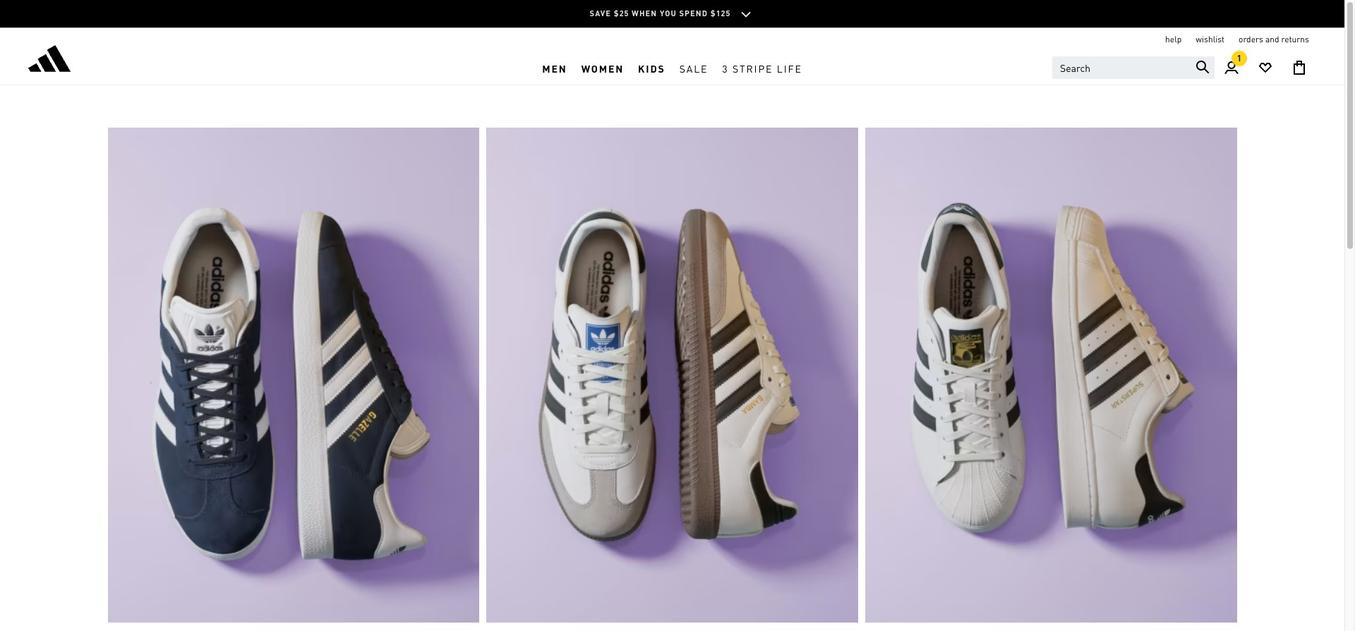 Task type: locate. For each thing, give the bounding box(es) containing it.
1 link
[[1215, 51, 1249, 85]]

kids
[[638, 62, 665, 74]]

women
[[581, 62, 624, 74]]

3
[[722, 62, 729, 74]]

returns
[[1281, 34, 1309, 44]]

shoes men image image
[[108, 128, 479, 623]]

orders and returns
[[1239, 34, 1309, 44]]

sale link
[[672, 52, 715, 85]]

Search field
[[1052, 56, 1215, 79]]

save
[[590, 8, 611, 18]]

wishlist link
[[1196, 34, 1225, 45]]

orders
[[1239, 34, 1263, 44]]

women link
[[574, 52, 631, 85]]

$125
[[711, 8, 731, 18]]

spend
[[679, 8, 708, 18]]

when
[[632, 8, 657, 18]]

you
[[660, 8, 677, 18]]

$25
[[614, 8, 629, 18]]

help
[[1165, 34, 1182, 44]]

shoes women image image
[[486, 128, 858, 623]]



Task type: describe. For each thing, give the bounding box(es) containing it.
save $25 when you spend $125
[[590, 8, 731, 18]]

orders and returns link
[[1239, 34, 1309, 45]]

life
[[777, 62, 802, 74]]

3 stripe life link
[[715, 52, 809, 85]]

1
[[1237, 53, 1242, 64]]

help link
[[1165, 34, 1182, 45]]

wishlist
[[1196, 34, 1225, 44]]

main navigation element
[[322, 52, 1023, 85]]

kids link
[[631, 52, 672, 85]]

shoes kids image image
[[865, 128, 1237, 623]]

and
[[1265, 34, 1279, 44]]

sale
[[679, 62, 708, 74]]

men link
[[535, 52, 574, 85]]

3 stripe life
[[722, 62, 802, 74]]

stripe
[[733, 62, 773, 74]]

men
[[542, 62, 567, 74]]



Task type: vqa. For each thing, say whether or not it's contained in the screenshot.
Fleece to the top
no



